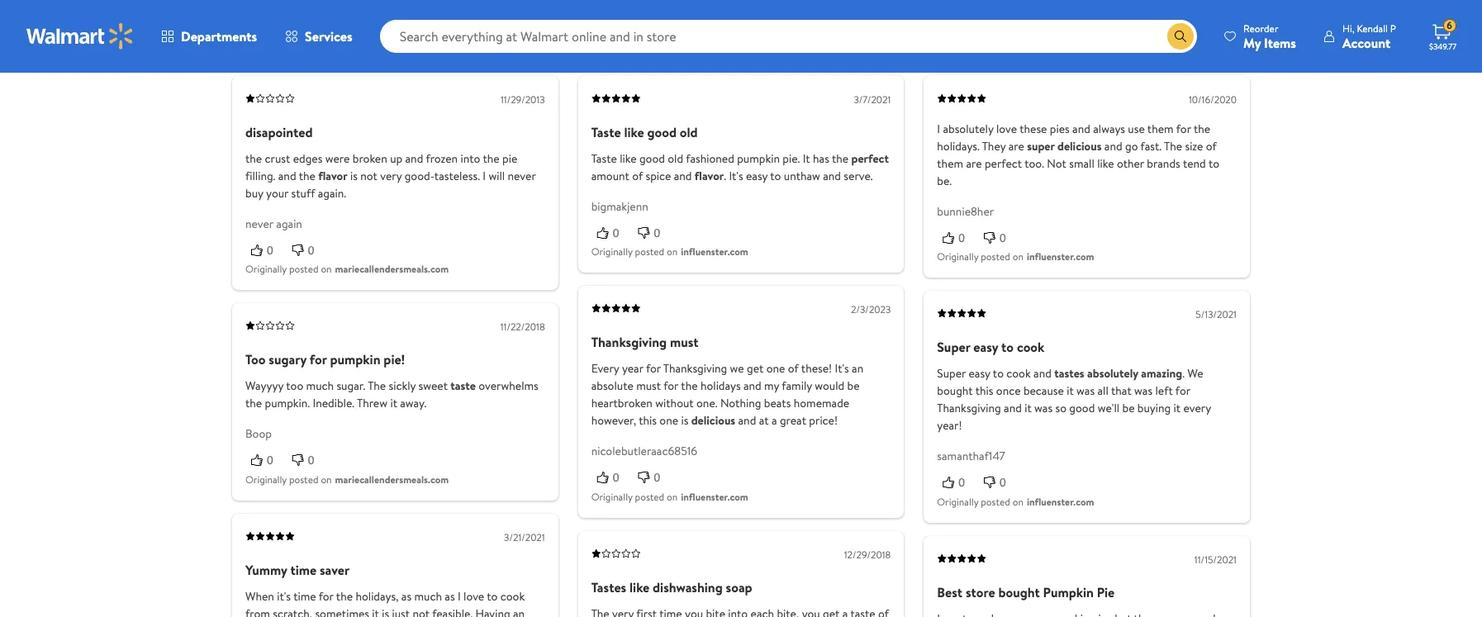 Task type: describe. For each thing, give the bounding box(es) containing it.
filling.
[[245, 168, 276, 184]]

232 reviews mention taste
[[232, 25, 364, 42]]

thanksgiving inside 'every year for thanksgiving we get one of these! it's an absolute must for the holidays and my family would be heartbroken without one. nothing beats homemade however, this one is'
[[664, 361, 727, 377]]

the up will
[[483, 150, 500, 167]]

on for super easy to cook
[[1013, 495, 1024, 509]]

taste
[[451, 378, 476, 394]]

originally posted on mariecallendersmeals.com for disapointed
[[245, 262, 449, 276]]

32 negative
[[479, 25, 537, 42]]

the inside i absolutely love these pies and always use them for the holidays. they are
[[1194, 121, 1211, 137]]

on for disapointed
[[321, 262, 332, 276]]

i inside is not very good-tasteless. i will never buy your stuff again.
[[483, 168, 486, 184]]

reviews
[[254, 25, 291, 42]]

pumpkin inside taste like good old fashioned pumpkin pie. it has the perfect amount of spice and flavor . it's easy to unthaw and serve.
[[737, 150, 780, 167]]

originally down bunnie8her
[[938, 250, 979, 264]]

easy for super easy to cook and tastes absolutely amazing
[[969, 365, 991, 382]]

left
[[1156, 383, 1173, 399]]

price!
[[809, 413, 838, 429]]

nicolebutleraac68516
[[592, 443, 698, 460]]

not inside when it's time for the holidays,  as much as i love to cook from scratch, sometimes it is just not feasible.  having a
[[413, 605, 430, 617]]

year
[[622, 361, 644, 377]]

taste like good old
[[592, 123, 698, 141]]

again.
[[318, 185, 346, 202]]

on for taste like good old
[[667, 245, 678, 259]]

because
[[1024, 383, 1064, 399]]

be.
[[938, 173, 952, 189]]

these
[[1020, 121, 1048, 137]]

crust
[[265, 150, 290, 167]]

the inside overwhelms the pumpkin. inedible. threw it away.
[[245, 395, 262, 412]]

size
[[1186, 138, 1204, 154]]

time inside when it's time for the holidays,  as much as i love to cook from scratch, sometimes it is just not feasible.  having a
[[294, 588, 316, 605]]

too sugary for pumpkin pie!
[[245, 351, 405, 369]]

they
[[982, 138, 1006, 154]]

originally for super easy to cook
[[938, 495, 979, 509]]

pumpkin
[[1044, 583, 1094, 601]]

influenster.com for super easy to cook
[[1027, 495, 1095, 509]]

to inside when it's time for the holidays,  as much as i love to cook from scratch, sometimes it is just not feasible.  having a
[[487, 588, 498, 605]]

posted for too sugary for pumpkin pie!
[[289, 472, 319, 486]]

sometimes
[[315, 605, 369, 617]]

1 vertical spatial absolutely
[[1088, 365, 1139, 382]]

6 $349.77
[[1430, 18, 1457, 52]]

never again
[[245, 216, 302, 232]]

originally posted on influenster.com for thanksgiving must
[[592, 490, 749, 504]]

are inside the and go fast. the size of them are perfect too. not small like other brands tend to be.
[[967, 155, 982, 172]]

super easy to cook and tastes absolutely amazing
[[938, 365, 1183, 382]]

broken
[[353, 150, 387, 167]]

at
[[759, 413, 769, 429]]

influenster.com for taste like good old
[[681, 245, 749, 259]]

1 vertical spatial the
[[368, 378, 386, 394]]

frozen
[[426, 150, 458, 167]]

of inside the and go fast. the size of them are perfect too. not small like other brands tend to be.
[[1206, 138, 1217, 154]]

posted for disapointed
[[289, 262, 319, 276]]

originally for thanksgiving must
[[592, 490, 633, 504]]

for right sugary in the bottom of the page
[[310, 351, 327, 369]]

Search search field
[[380, 20, 1198, 53]]

0 horizontal spatial one
[[660, 413, 679, 429]]

11/22/2018
[[501, 320, 545, 334]]

tastes like dishwashing soap
[[592, 578, 753, 596]]

like for taste like good old
[[624, 123, 644, 141]]

however,
[[592, 413, 636, 429]]

thanksgiving must
[[592, 333, 699, 351]]

soap
[[726, 578, 753, 596]]

yummy time saver
[[245, 561, 350, 579]]

it's inside taste like good old fashioned pumpkin pie. it has the perfect amount of spice and flavor . it's easy to unthaw and serve.
[[729, 168, 744, 184]]

the inside when it's time for the holidays,  as much as i love to cook from scratch, sometimes it is just not feasible.  having a
[[336, 588, 353, 605]]

perfect inside taste like good old fashioned pumpkin pie. it has the perfect amount of spice and flavor . it's easy to unthaw and serve.
[[852, 150, 889, 167]]

like for taste like good old fashioned pumpkin pie. it has the perfect amount of spice and flavor . it's easy to unthaw and serve.
[[620, 150, 637, 167]]

your
[[266, 185, 289, 202]]

bought for pumpkin
[[999, 583, 1040, 601]]

best store bought pumpkin pie
[[938, 583, 1115, 601]]

easy for super easy to cook
[[974, 338, 999, 356]]

nothing
[[721, 395, 762, 412]]

having
[[476, 605, 510, 617]]

cook for super easy to cook
[[1017, 338, 1045, 356]]

0 horizontal spatial much
[[306, 378, 334, 394]]

and go fast. the size of them are perfect too. not small like other brands tend to be.
[[938, 138, 1220, 189]]

the down the edges
[[299, 168, 316, 184]]

overwhelms
[[479, 378, 539, 394]]

of inside 'every year for thanksgiving we get one of these! it's an absolute must for the holidays and my family would be heartbroken without one. nothing beats homemade however, this one is'
[[788, 361, 799, 377]]

on for too sugary for pumpkin pie!
[[321, 472, 332, 486]]

spice
[[646, 168, 671, 184]]

taste for taste like good old fashioned pumpkin pie. it has the perfect amount of spice and flavor . it's easy to unthaw and serve.
[[592, 150, 617, 167]]

never inside is not very good-tasteless. i will never buy your stuff again.
[[508, 168, 536, 184]]

homemade
[[794, 395, 850, 412]]

them inside the and go fast. the size of them are perfect too. not small like other brands tend to be.
[[938, 155, 964, 172]]

super for super easy to cook
[[938, 338, 971, 356]]

hi, kendall p account
[[1343, 21, 1397, 52]]

on for thanksgiving must
[[667, 490, 678, 504]]

not
[[1047, 155, 1067, 172]]

bigmakjenn
[[592, 198, 649, 215]]

so
[[1056, 400, 1067, 417]]

without
[[656, 395, 694, 412]]

sweet
[[419, 378, 448, 394]]

good-
[[405, 168, 435, 184]]

clear search field text image
[[1148, 29, 1161, 43]]

it's
[[277, 588, 291, 605]]

1 horizontal spatial was
[[1077, 383, 1095, 399]]

1 as from the left
[[402, 588, 412, 605]]

0 vertical spatial taste
[[338, 25, 364, 42]]

cook for super easy to cook and tastes absolutely amazing
[[1007, 365, 1031, 382]]

influenster.com for thanksgiving must
[[681, 490, 749, 504]]

is inside when it's time for the holidays,  as much as i love to cook from scratch, sometimes it is just not feasible.  having a
[[382, 605, 389, 617]]

like inside the and go fast. the size of them are perfect too. not small like other brands tend to be.
[[1098, 155, 1115, 172]]

buying
[[1138, 400, 1171, 417]]

posted for thanksgiving must
[[635, 490, 665, 504]]

threw
[[357, 395, 388, 412]]

cook inside when it's time for the holidays,  as much as i love to cook from scratch, sometimes it is just not feasible.  having a
[[501, 588, 525, 605]]

heartbroken
[[592, 395, 653, 412]]

the crust edges were broken up and frozen into the pie filling. and the
[[245, 150, 518, 184]]

too.
[[1025, 155, 1045, 172]]

items
[[1265, 33, 1297, 52]]

are inside i absolutely love these pies and always use them for the holidays. they are
[[1009, 138, 1025, 154]]

it inside when it's time for the holidays,  as much as i love to cook from scratch, sometimes it is just not feasible.  having a
[[372, 605, 379, 617]]

beats
[[764, 395, 791, 412]]

. we bought this once because it was all that was left for thanksgiving and it was so good we'll be buying it every year!
[[938, 365, 1212, 434]]

10/16/2020
[[1189, 92, 1237, 106]]

for inside . we bought this once because it was all that was left for thanksgiving and it was so good we'll be buying it every year!
[[1176, 383, 1191, 399]]

1 vertical spatial delicious
[[692, 413, 736, 429]]

super delicious
[[1028, 138, 1102, 154]]

walmart image
[[26, 23, 134, 50]]

family
[[782, 378, 812, 394]]

and right up at top
[[405, 150, 423, 167]]

the inside 'every year for thanksgiving we get one of these! it's an absolute must for the holidays and my family would be heartbroken without one. nothing beats homemade however, this one is'
[[681, 378, 698, 394]]

1 horizontal spatial delicious
[[1058, 138, 1102, 154]]

it's inside 'every year for thanksgiving we get one of these! it's an absolute must for the holidays and my family would be heartbroken without one. nothing beats homemade however, this one is'
[[835, 361, 849, 377]]

be for that
[[1123, 400, 1135, 417]]

and inside i absolutely love these pies and always use them for the holidays. they are
[[1073, 121, 1091, 137]]

posted for taste like good old
[[635, 245, 665, 259]]

edges
[[293, 150, 323, 167]]

search icon image
[[1175, 30, 1188, 43]]

it
[[803, 150, 811, 167]]

we
[[730, 361, 744, 377]]

must inside 'every year for thanksgiving we get one of these! it's an absolute must for the holidays and my family would be heartbroken without one. nothing beats homemade however, this one is'
[[637, 378, 661, 394]]

we'll
[[1098, 400, 1120, 417]]

232
[[232, 25, 251, 42]]

holidays,
[[356, 588, 399, 605]]

brands
[[1147, 155, 1181, 172]]

every
[[592, 361, 620, 377]]

and right spice
[[674, 168, 692, 184]]

feasible.
[[432, 605, 473, 617]]

not inside is not very good-tasteless. i will never buy your stuff again.
[[361, 168, 378, 184]]

0 vertical spatial one
[[767, 361, 786, 377]]

2 horizontal spatial was
[[1135, 383, 1153, 399]]

pie!
[[384, 351, 405, 369]]

these!
[[802, 361, 832, 377]]

it down because
[[1025, 400, 1032, 417]]

pumpkin.
[[265, 395, 310, 412]]

originally posted on influenster.com down bunnie8her
[[938, 250, 1095, 264]]

originally posted on influenster.com for taste like good old
[[592, 245, 749, 259]]

negative
[[494, 25, 537, 42]]

old for taste like good old fashioned pumpkin pie. it has the perfect amount of spice and flavor . it's easy to unthaw and serve.
[[668, 150, 684, 167]]



Task type: vqa. For each thing, say whether or not it's contained in the screenshot.
SAVE in You Save $50.00 Samsung 55" Class Tu690T Crystal Uhd 4K Smart Television - Un55Tu690Tfxza (New)
no



Task type: locate. For each thing, give the bounding box(es) containing it.
use
[[1128, 121, 1145, 137]]

1 horizontal spatial never
[[508, 168, 536, 184]]

is inside 'every year for thanksgiving we get one of these! it's an absolute must for the holidays and my family would be heartbroken without one. nothing beats homemade however, this one is'
[[681, 413, 689, 429]]

1 horizontal spatial much
[[414, 588, 442, 605]]

1 vertical spatial of
[[632, 168, 643, 184]]

is down without
[[681, 413, 689, 429]]

2 vertical spatial of
[[788, 361, 799, 377]]

this inside . we bought this once because it was all that was left for thanksgiving and it was so good we'll be buying it every year!
[[976, 383, 994, 399]]

originally for disapointed
[[245, 262, 287, 276]]

0 vertical spatial not
[[361, 168, 378, 184]]

must up without
[[670, 333, 699, 351]]

i inside i absolutely love these pies and always use them for the holidays. they are
[[938, 121, 941, 137]]

originally
[[592, 245, 633, 259], [938, 250, 979, 264], [245, 262, 287, 276], [245, 472, 287, 486], [592, 490, 633, 504], [938, 495, 979, 509]]

old for taste like good old
[[680, 123, 698, 141]]

i inside when it's time for the holidays,  as much as i love to cook from scratch, sometimes it is just not feasible.  having a
[[458, 588, 461, 605]]

1 horizontal spatial love
[[997, 121, 1017, 137]]

taste for taste like good old
[[592, 123, 621, 141]]

0 vertical spatial super
[[938, 338, 971, 356]]

0 horizontal spatial are
[[967, 155, 982, 172]]

1 vertical spatial love
[[464, 588, 484, 605]]

posted down again
[[289, 262, 319, 276]]

absolutely
[[943, 121, 994, 137], [1088, 365, 1139, 382]]

it down holidays,
[[372, 605, 379, 617]]

1 horizontal spatial the
[[1165, 138, 1183, 154]]

tend
[[1183, 155, 1207, 172]]

mariecallendersmeals.com
[[335, 262, 449, 276], [335, 472, 449, 486]]

like inside taste like good old fashioned pumpkin pie. it has the perfect amount of spice and flavor . it's easy to unthaw and serve.
[[620, 150, 637, 167]]

love up having
[[464, 588, 484, 605]]

0 vertical spatial much
[[306, 378, 334, 394]]

11/29/2013
[[501, 92, 545, 106]]

be down that
[[1123, 400, 1135, 417]]

originally posted on influenster.com down bigmakjenn
[[592, 245, 749, 259]]

time
[[290, 561, 317, 579], [294, 588, 316, 605]]

0 horizontal spatial as
[[402, 588, 412, 605]]

0 horizontal spatial bought
[[938, 383, 973, 399]]

0 vertical spatial time
[[290, 561, 317, 579]]

flavor down 'fashioned'
[[695, 168, 724, 184]]

0 vertical spatial them
[[1148, 121, 1174, 137]]

1 vertical spatial super
[[938, 365, 966, 382]]

1 vertical spatial thanksgiving
[[664, 361, 727, 377]]

has
[[813, 150, 830, 167]]

. left we
[[1183, 365, 1185, 382]]

this inside 'every year for thanksgiving we get one of these! it's an absolute must for the holidays and my family would be heartbroken without one. nothing beats homemade however, this one is'
[[639, 413, 657, 429]]

of left spice
[[632, 168, 643, 184]]

be inside . we bought this once because it was all that was left for thanksgiving and it was so good we'll be buying it every year!
[[1123, 400, 1135, 417]]

1 vertical spatial be
[[1123, 400, 1135, 417]]

easy up once
[[974, 338, 999, 356]]

originally down samanthaf147 in the right bottom of the page
[[938, 495, 979, 509]]

0 vertical spatial never
[[508, 168, 536, 184]]

the up 'threw'
[[368, 378, 386, 394]]

200 positive
[[391, 25, 452, 42]]

absolutely up that
[[1088, 365, 1139, 382]]

1 vertical spatial cook
[[1007, 365, 1031, 382]]

easy left unthaw
[[746, 168, 768, 184]]

0 horizontal spatial must
[[637, 378, 661, 394]]

be for it's
[[848, 378, 860, 394]]

super
[[1028, 138, 1055, 154]]

1 horizontal spatial absolutely
[[1088, 365, 1139, 382]]

1 horizontal spatial this
[[976, 383, 994, 399]]

into
[[461, 150, 481, 167]]

0 horizontal spatial perfect
[[852, 150, 889, 167]]

and down get
[[744, 378, 762, 394]]

when
[[245, 588, 274, 605]]

1 horizontal spatial as
[[445, 588, 455, 605]]

0 vertical spatial old
[[680, 123, 698, 141]]

saver
[[320, 561, 350, 579]]

love
[[997, 121, 1017, 137], [464, 588, 484, 605]]

is inside is not very good-tasteless. i will never buy your stuff again.
[[350, 168, 358, 184]]

i up feasible.
[[458, 588, 461, 605]]

of right the size
[[1206, 138, 1217, 154]]

1 vertical spatial pumpkin
[[330, 351, 381, 369]]

2 horizontal spatial i
[[938, 121, 941, 137]]

0 horizontal spatial not
[[361, 168, 378, 184]]

2 vertical spatial good
[[1070, 400, 1095, 417]]

up
[[390, 150, 403, 167]]

them up be.
[[938, 155, 964, 172]]

0 vertical spatial delicious
[[1058, 138, 1102, 154]]

easy down the super easy to cook
[[969, 365, 991, 382]]

to inside the and go fast. the size of them are perfect too. not small like other brands tend to be.
[[1209, 155, 1220, 172]]

1 vertical spatial much
[[414, 588, 442, 605]]

them up fast.
[[1148, 121, 1174, 137]]

1 vertical spatial are
[[967, 155, 982, 172]]

all
[[1098, 383, 1109, 399]]

the up without
[[681, 378, 698, 394]]

0 horizontal spatial i
[[458, 588, 461, 605]]

much up feasible.
[[414, 588, 442, 605]]

never left again
[[245, 216, 274, 232]]

5/13/2021
[[1196, 308, 1237, 322]]

0 vertical spatial be
[[848, 378, 860, 394]]

2 vertical spatial easy
[[969, 365, 991, 382]]

0 horizontal spatial love
[[464, 588, 484, 605]]

1 flavor from the left
[[318, 168, 348, 184]]

0 vertical spatial pumpkin
[[737, 150, 780, 167]]

is not very good-tasteless. i will never buy your stuff again.
[[245, 168, 536, 202]]

6
[[1447, 18, 1453, 32]]

1 vertical spatial taste
[[592, 123, 621, 141]]

1 vertical spatial good
[[640, 150, 665, 167]]

and right pies
[[1073, 121, 1091, 137]]

filter
[[579, 25, 604, 42]]

flavor up again.
[[318, 168, 348, 184]]

that
[[1112, 383, 1132, 399]]

my
[[765, 378, 780, 394]]

get
[[747, 361, 764, 377]]

pumpkin up sugar.
[[330, 351, 381, 369]]

originally posted on influenster.com down nicolebutleraac68516
[[592, 490, 749, 504]]

1 vertical spatial bought
[[999, 583, 1040, 601]]

2 horizontal spatial is
[[681, 413, 689, 429]]

love inside when it's time for the holidays,  as much as i love to cook from scratch, sometimes it is just not feasible.  having a
[[464, 588, 484, 605]]

i absolutely love these pies and always use them for the holidays. they are
[[938, 121, 1211, 154]]

Walmart Site-Wide search field
[[380, 20, 1198, 53]]

perfect
[[852, 150, 889, 167], [985, 155, 1022, 172]]

like for tastes like dishwashing soap
[[630, 578, 650, 596]]

0 vertical spatial is
[[350, 168, 358, 184]]

tastes
[[1055, 365, 1085, 382]]

old up spice
[[668, 150, 684, 167]]

it down the sickly
[[390, 395, 398, 412]]

cook up having
[[501, 588, 525, 605]]

1 vertical spatial one
[[660, 413, 679, 429]]

0 vertical spatial this
[[976, 383, 994, 399]]

1 horizontal spatial .
[[1183, 365, 1185, 382]]

it down the tastes
[[1067, 383, 1074, 399]]

1 horizontal spatial pumpkin
[[737, 150, 780, 167]]

for inside i absolutely love these pies and always use them for the holidays. they are
[[1177, 121, 1192, 137]]

1 vertical spatial it's
[[835, 361, 849, 377]]

it left every at the right bottom of page
[[1174, 400, 1181, 417]]

bought right store
[[999, 583, 1040, 601]]

0 vertical spatial absolutely
[[943, 121, 994, 137]]

super down the super easy to cook
[[938, 365, 966, 382]]

and down crust
[[278, 168, 296, 184]]

originally posted on influenster.com for super easy to cook
[[938, 495, 1095, 509]]

0 horizontal spatial them
[[938, 155, 964, 172]]

absolutely inside i absolutely love these pies and always use them for the holidays. they are
[[943, 121, 994, 137]]

1 mariecallendersmeals.com from the top
[[335, 262, 449, 276]]

must down year on the bottom left
[[637, 378, 661, 394]]

for right "left"
[[1176, 383, 1191, 399]]

. down 'fashioned'
[[724, 168, 727, 184]]

clear filter button
[[550, 25, 604, 42]]

0 vertical spatial .
[[724, 168, 727, 184]]

perfect inside the and go fast. the size of them are perfect too. not small like other brands tend to be.
[[985, 155, 1022, 172]]

originally posted on influenster.com down samanthaf147 in the right bottom of the page
[[938, 495, 1095, 509]]

and left at
[[739, 413, 757, 429]]

stuff
[[291, 185, 315, 202]]

1 vertical spatial .
[[1183, 365, 1185, 382]]

the up brands
[[1165, 138, 1183, 154]]

is left just
[[382, 605, 389, 617]]

1 vertical spatial easy
[[974, 338, 999, 356]]

1 horizontal spatial be
[[1123, 400, 1135, 417]]

and inside . we bought this once because it was all that was left for thanksgiving and it was so good we'll be buying it every year!
[[1004, 400, 1022, 417]]

an
[[852, 361, 864, 377]]

1 vertical spatial time
[[294, 588, 316, 605]]

departments
[[181, 27, 257, 45]]

pie.
[[783, 150, 800, 167]]

time up scratch, at bottom
[[294, 588, 316, 605]]

1 horizontal spatial is
[[382, 605, 389, 617]]

originally posted on mariecallendersmeals.com for too sugary for pumpkin pie!
[[245, 472, 449, 486]]

0 vertical spatial cook
[[1017, 338, 1045, 356]]

thanksgiving up holidays at bottom left
[[664, 361, 727, 377]]

sickly
[[389, 378, 416, 394]]

time left the 'saver' on the left of page
[[290, 561, 317, 579]]

positive
[[414, 25, 452, 42]]

the inside taste like good old fashioned pumpkin pie. it has the perfect amount of spice and flavor . it's easy to unthaw and serve.
[[832, 150, 849, 167]]

originally for taste like good old
[[592, 245, 633, 259]]

tastes
[[592, 578, 627, 596]]

small
[[1070, 155, 1095, 172]]

never
[[508, 168, 536, 184], [245, 216, 274, 232]]

and inside the and go fast. the size of them are perfect too. not small like other brands tend to be.
[[1105, 138, 1123, 154]]

unthaw
[[784, 168, 821, 184]]

the inside the and go fast. the size of them are perfect too. not small like other brands tend to be.
[[1165, 138, 1183, 154]]

1 vertical spatial originally posted on mariecallendersmeals.com
[[245, 472, 449, 486]]

are down holidays.
[[967, 155, 982, 172]]

one.
[[697, 395, 718, 412]]

good inside . we bought this once because it was all that was left for thanksgiving and it was so good we'll be buying it every year!
[[1070, 400, 1095, 417]]

be
[[848, 378, 860, 394], [1123, 400, 1135, 417]]

12/29/2018
[[844, 548, 891, 562]]

is down "broken"
[[350, 168, 358, 184]]

cook up super easy to cook and tastes absolutely amazing
[[1017, 338, 1045, 356]]

for inside when it's time for the holidays,  as much as i love to cook from scratch, sometimes it is just not feasible.  having a
[[319, 588, 334, 605]]

thanksgiving inside . we bought this once because it was all that was left for thanksgiving and it was so good we'll be buying it every year!
[[938, 400, 1001, 417]]

fast.
[[1141, 138, 1162, 154]]

away.
[[400, 395, 427, 412]]

delicious down one.
[[692, 413, 736, 429]]

services button
[[271, 17, 367, 56]]

amount
[[592, 168, 630, 184]]

it's left an
[[835, 361, 849, 377]]

originally down never again
[[245, 262, 287, 276]]

posted down pumpkin.
[[289, 472, 319, 486]]

0 horizontal spatial delicious
[[692, 413, 736, 429]]

and down has
[[823, 168, 841, 184]]

0 vertical spatial are
[[1009, 138, 1025, 154]]

sugary
[[269, 351, 307, 369]]

bought
[[938, 383, 973, 399], [999, 583, 1040, 601]]

them inside i absolutely love these pies and always use them for the holidays. they are
[[1148, 121, 1174, 137]]

0 horizontal spatial flavor
[[318, 168, 348, 184]]

2 vertical spatial taste
[[592, 150, 617, 167]]

great
[[780, 413, 807, 429]]

2 as from the left
[[445, 588, 455, 605]]

bought up year!
[[938, 383, 973, 399]]

was left all
[[1077, 383, 1095, 399]]

0 vertical spatial of
[[1206, 138, 1217, 154]]

for right year on the bottom left
[[646, 361, 661, 377]]

them
[[1148, 121, 1174, 137], [938, 155, 964, 172]]

for up the size
[[1177, 121, 1192, 137]]

posted down samanthaf147 in the right bottom of the page
[[981, 495, 1011, 509]]

0 horizontal spatial absolutely
[[943, 121, 994, 137]]

thanksgiving up year!
[[938, 400, 1001, 417]]

store
[[966, 583, 996, 601]]

1 vertical spatial old
[[668, 150, 684, 167]]

originally posted on mariecallendersmeals.com down again
[[245, 262, 449, 276]]

posted for super easy to cook
[[981, 495, 1011, 509]]

1 horizontal spatial of
[[788, 361, 799, 377]]

0 vertical spatial thanksgiving
[[592, 333, 667, 351]]

and down once
[[1004, 400, 1022, 417]]

0 horizontal spatial never
[[245, 216, 274, 232]]

bought inside . we bought this once because it was all that was left for thanksgiving and it was so good we'll be buying it every year!
[[938, 383, 973, 399]]

the right has
[[832, 150, 849, 167]]

super for super easy to cook and tastes absolutely amazing
[[938, 365, 966, 382]]

delicious up small
[[1058, 138, 1102, 154]]

$349.77
[[1430, 40, 1457, 52]]

much up "inedible."
[[306, 378, 334, 394]]

0 horizontal spatial was
[[1035, 400, 1053, 417]]

1 horizontal spatial perfect
[[985, 155, 1022, 172]]

of up family
[[788, 361, 799, 377]]

bunnie8her
[[938, 203, 994, 220]]

originally down nicolebutleraac68516
[[592, 490, 633, 504]]

0 vertical spatial mariecallendersmeals.com
[[335, 262, 449, 276]]

good inside taste like good old fashioned pumpkin pie. it has the perfect amount of spice and flavor . it's easy to unthaw and serve.
[[640, 150, 665, 167]]

flavor inside taste like good old fashioned pumpkin pie. it has the perfect amount of spice and flavor . it's easy to unthaw and serve.
[[695, 168, 724, 184]]

posted down bigmakjenn
[[635, 245, 665, 259]]

mention
[[294, 25, 335, 42]]

1 vertical spatial never
[[245, 216, 274, 232]]

i left will
[[483, 168, 486, 184]]

the
[[1165, 138, 1183, 154], [368, 378, 386, 394]]

0 horizontal spatial pumpkin
[[330, 351, 381, 369]]

1 super from the top
[[938, 338, 971, 356]]

very
[[380, 168, 402, 184]]

every year for thanksgiving we get one of these! it's an absolute must for the holidays and my family would be heartbroken without one. nothing beats homemade however, this one is
[[592, 361, 864, 429]]

dishwashing
[[653, 578, 723, 596]]

are
[[1009, 138, 1025, 154], [967, 155, 982, 172]]

2 super from the top
[[938, 365, 966, 382]]

be down an
[[848, 378, 860, 394]]

boop
[[245, 426, 272, 442]]

thanksgiving up year on the bottom left
[[592, 333, 667, 351]]

serve.
[[844, 168, 873, 184]]

2 originally posted on mariecallendersmeals.com from the top
[[245, 472, 449, 486]]

1 horizontal spatial flavor
[[695, 168, 724, 184]]

1 horizontal spatial must
[[670, 333, 699, 351]]

super up year!
[[938, 338, 971, 356]]

old inside taste like good old fashioned pumpkin pie. it has the perfect amount of spice and flavor . it's easy to unthaw and serve.
[[668, 150, 684, 167]]

go
[[1126, 138, 1139, 154]]

taste inside taste like good old fashioned pumpkin pie. it has the perfect amount of spice and flavor . it's easy to unthaw and serve.
[[592, 150, 617, 167]]

best
[[938, 583, 963, 601]]

of
[[1206, 138, 1217, 154], [632, 168, 643, 184], [788, 361, 799, 377]]

1 horizontal spatial are
[[1009, 138, 1025, 154]]

bought for this
[[938, 383, 973, 399]]

pie
[[1097, 583, 1115, 601]]

perfect down the they
[[985, 155, 1022, 172]]

holidays
[[701, 378, 741, 394]]

2 flavor from the left
[[695, 168, 724, 184]]

2 vertical spatial cook
[[501, 588, 525, 605]]

originally posted on mariecallendersmeals.com down "inedible."
[[245, 472, 449, 486]]

it inside overwhelms the pumpkin. inedible. threw it away.
[[390, 395, 398, 412]]

love inside i absolutely love these pies and always use them for the holidays. they are
[[997, 121, 1017, 137]]

and
[[1073, 121, 1091, 137], [1105, 138, 1123, 154], [405, 150, 423, 167], [278, 168, 296, 184], [674, 168, 692, 184], [823, 168, 841, 184], [1034, 365, 1052, 382], [744, 378, 762, 394], [1004, 400, 1022, 417], [739, 413, 757, 429]]

to inside taste like good old fashioned pumpkin pie. it has the perfect amount of spice and flavor . it's easy to unthaw and serve.
[[771, 168, 781, 184]]

the up 'filling.'
[[245, 150, 262, 167]]

good for taste like good old
[[648, 123, 677, 141]]

buy
[[245, 185, 263, 202]]

0 vertical spatial the
[[1165, 138, 1183, 154]]

are right the they
[[1009, 138, 1025, 154]]

2 mariecallendersmeals.com from the top
[[335, 472, 449, 486]]

hi,
[[1343, 21, 1355, 35]]

originally down boop
[[245, 472, 287, 486]]

originally down bigmakjenn
[[592, 245, 633, 259]]

too
[[245, 351, 266, 369]]

when it's time for the holidays,  as much as i love to cook from scratch, sometimes it is just not feasible.  having a
[[245, 588, 543, 617]]

0 vertical spatial i
[[938, 121, 941, 137]]

the down wayyyy
[[245, 395, 262, 412]]

the
[[1194, 121, 1211, 137], [245, 150, 262, 167], [483, 150, 500, 167], [832, 150, 849, 167], [299, 168, 316, 184], [681, 378, 698, 394], [245, 395, 262, 412], [336, 588, 353, 605]]

easy inside taste like good old fashioned pumpkin pie. it has the perfect amount of spice and flavor . it's easy to unthaw and serve.
[[746, 168, 768, 184]]

one down without
[[660, 413, 679, 429]]

0 horizontal spatial .
[[724, 168, 727, 184]]

and inside 'every year for thanksgiving we get one of these! it's an absolute must for the holidays and my family would be heartbroken without one. nothing beats homemade however, this one is'
[[744, 378, 762, 394]]

. inside . we bought this once because it was all that was left for thanksgiving and it was so good we'll be buying it every year!
[[1183, 365, 1185, 382]]

1 vertical spatial not
[[413, 605, 430, 617]]

. inside taste like good old fashioned pumpkin pie. it has the perfect amount of spice and flavor . it's easy to unthaw and serve.
[[724, 168, 727, 184]]

p
[[1391, 21, 1397, 35]]

this up nicolebutleraac68516
[[639, 413, 657, 429]]

0 horizontal spatial is
[[350, 168, 358, 184]]

2 vertical spatial thanksgiving
[[938, 400, 1001, 417]]

not right just
[[413, 605, 430, 617]]

0 horizontal spatial it's
[[729, 168, 744, 184]]

i up holidays.
[[938, 121, 941, 137]]

3/7/2021
[[854, 92, 891, 106]]

as
[[402, 588, 412, 605], [445, 588, 455, 605]]

never down pie
[[508, 168, 536, 184]]

for up without
[[664, 378, 679, 394]]

0 vertical spatial bought
[[938, 383, 973, 399]]

1 vertical spatial i
[[483, 168, 486, 184]]

good for taste like good old fashioned pumpkin pie. it has the perfect amount of spice and flavor . it's easy to unthaw and serve.
[[640, 150, 665, 167]]

pumpkin left pie.
[[737, 150, 780, 167]]

1 originally posted on mariecallendersmeals.com from the top
[[245, 262, 449, 276]]

2 horizontal spatial of
[[1206, 138, 1217, 154]]

this left once
[[976, 383, 994, 399]]

1 vertical spatial them
[[938, 155, 964, 172]]

it's down 'fashioned'
[[729, 168, 744, 184]]

i
[[938, 121, 941, 137], [483, 168, 486, 184], [458, 588, 461, 605]]

2/3/2023
[[851, 303, 891, 317]]

mariecallendersmeals.com for too sugary for pumpkin pie!
[[335, 472, 449, 486]]

1 horizontal spatial bought
[[999, 583, 1040, 601]]

old
[[680, 123, 698, 141], [668, 150, 684, 167]]

mariecallendersmeals.com for disapointed
[[335, 262, 449, 276]]

originally for too sugary for pumpkin pie!
[[245, 472, 287, 486]]

and up because
[[1034, 365, 1052, 382]]

0 vertical spatial good
[[648, 123, 677, 141]]

0 vertical spatial originally posted on mariecallendersmeals.com
[[245, 262, 449, 276]]

of inside taste like good old fashioned pumpkin pie. it has the perfect amount of spice and flavor . it's easy to unthaw and serve.
[[632, 168, 643, 184]]

wayyyy too much sugar. the sickly sweet taste
[[245, 378, 476, 394]]

reorder my items
[[1244, 21, 1297, 52]]

absolute
[[592, 378, 634, 394]]

0 vertical spatial it's
[[729, 168, 744, 184]]

much inside when it's time for the holidays,  as much as i love to cook from scratch, sometimes it is just not feasible.  having a
[[414, 588, 442, 605]]

the up the size
[[1194, 121, 1211, 137]]

old up 'fashioned'
[[680, 123, 698, 141]]

be inside 'every year for thanksgiving we get one of these! it's an absolute must for the holidays and my family would be heartbroken without one. nothing beats homemade however, this one is'
[[848, 378, 860, 394]]

posted down bunnie8her
[[981, 250, 1011, 264]]

clear
[[550, 25, 577, 42]]

perfect up serve.
[[852, 150, 889, 167]]

was up buying
[[1135, 383, 1153, 399]]



